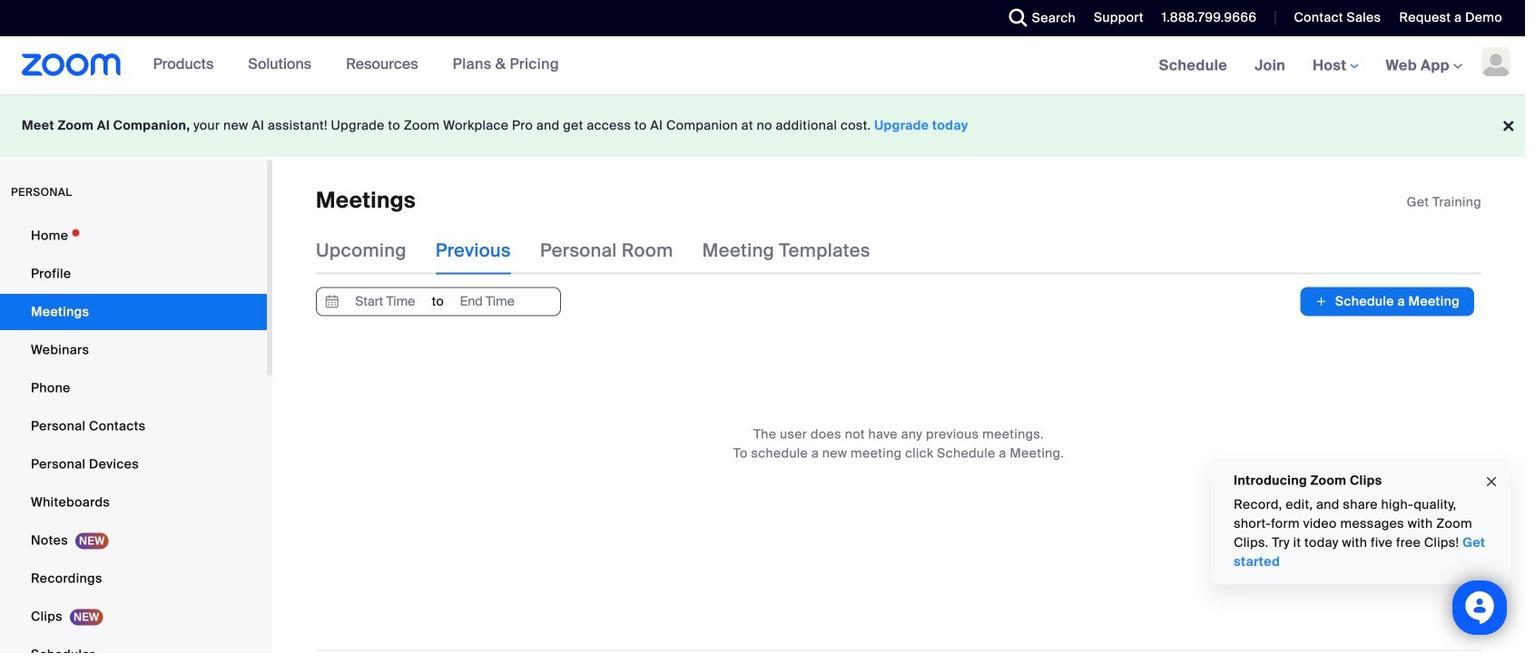 Task type: describe. For each thing, give the bounding box(es) containing it.
zoom logo image
[[22, 54, 121, 76]]

date image
[[322, 288, 343, 316]]

tabs of meeting tab list
[[316, 227, 900, 275]]

Date Range Picker Start field
[[343, 288, 427, 316]]



Task type: vqa. For each thing, say whether or not it's contained in the screenshot.
HIDE PERSONAL MEETING ID "image"
no



Task type: locate. For each thing, give the bounding box(es) containing it.
close image
[[1485, 472, 1499, 493]]

application
[[1407, 193, 1482, 212]]

personal menu menu
[[0, 218, 267, 654]]

add image
[[1315, 293, 1329, 311]]

footer
[[0, 94, 1526, 157]]

profile picture image
[[1482, 47, 1511, 76]]

banner
[[0, 36, 1526, 96]]

meetings navigation
[[1146, 36, 1526, 96]]

product information navigation
[[140, 36, 573, 94]]



